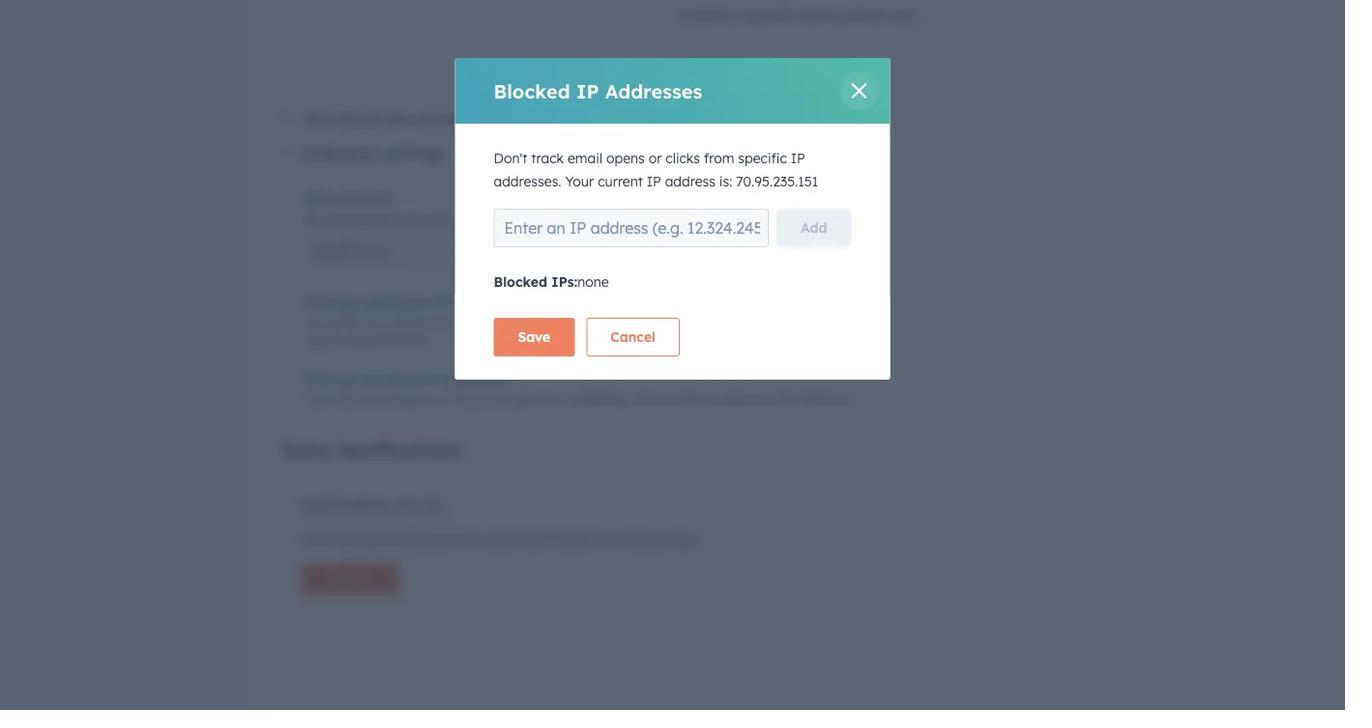 Task type: vqa. For each thing, say whether or not it's contained in the screenshot.
Bookmarks primary navigation item icon at left top
no



Task type: locate. For each thing, give the bounding box(es) containing it.
off.
[[420, 498, 442, 515]]

0 vertical spatial notifications
[[338, 438, 464, 462]]

1 vertical spatial current
[[663, 393, 702, 408]]

your down 'none'
[[603, 316, 628, 330]]

sent
[[834, 316, 857, 330]]

addresses. down cancel button
[[574, 393, 632, 408]]

0 vertical spatial current
[[598, 173, 643, 190]]

0 vertical spatial opens
[[606, 150, 645, 167]]

1 horizontal spatial don't
[[494, 150, 528, 167]]

1 vertical spatial notifications
[[302, 498, 389, 515]]

0 vertical spatial hubspot
[[483, 212, 533, 226]]

addresses for manage blocked ip addresses
[[440, 371, 508, 388]]

0 vertical spatial address
[[665, 173, 716, 190]]

1 emails from the left
[[328, 316, 363, 330]]

1 vertical spatial 70.95.235.151
[[782, 393, 852, 408]]

0 horizontal spatial opens
[[400, 393, 433, 408]]

1 horizontal spatial hubspot
[[483, 212, 533, 226]]

log inside "manage additional bcc addresses log emails you send to an external crm in addition to your hubspot crm. only works for emails sent using a sales extension."
[[304, 316, 324, 330]]

0 horizontal spatial addresses.
[[494, 173, 562, 190]]

ip right the blocked
[[420, 371, 436, 388]]

notifications up are
[[338, 438, 464, 462]]

0 vertical spatial specific
[[738, 150, 787, 167]]

1 vertical spatial blocked
[[494, 274, 547, 291]]

opens
[[606, 150, 645, 167], [400, 393, 433, 408]]

0 horizontal spatial send
[[390, 316, 416, 330]]

specific up add button
[[738, 150, 787, 167]]

0 horizontal spatial emails
[[328, 316, 363, 330]]

clicks down manage blocked ip addresses button
[[451, 393, 481, 408]]

0 horizontal spatial from
[[484, 393, 510, 408]]

your right "of"
[[654, 212, 680, 226]]

0 vertical spatial account
[[340, 190, 393, 207]]

0 horizontal spatial or
[[437, 393, 448, 408]]

specific down save button
[[513, 393, 555, 408]]

a
[[336, 333, 343, 348]]

manage inside manage blocked ip addresses don't track email opens or clicks from specific ip addresses. your current ip address is: 70.95.235.151
[[304, 371, 359, 388]]

here.
[[890, 7, 921, 24]]

0 horizontal spatial email
[[367, 393, 397, 408]]

sales
[[347, 333, 374, 348]]

0 horizontal spatial hubspot
[[334, 531, 390, 548]]

opens up all
[[606, 150, 645, 167]]

0 horizontal spatial account
[[340, 190, 393, 207]]

in
[[527, 316, 537, 330]]

works
[[742, 316, 774, 330]]

0 horizontal spatial log
[[304, 316, 324, 330]]

1 vertical spatial clicks
[[451, 393, 481, 408]]

using inside sync account we recommend only using one hubspot account to log all of your data.
[[424, 212, 455, 226]]

1 horizontal spatial your
[[654, 212, 680, 226]]

1 vertical spatial opens
[[400, 393, 433, 408]]

0 vertical spatial log
[[736, 7, 760, 24]]

current down crm.
[[663, 393, 702, 408]]

opens down manage blocked ip addresses button
[[400, 393, 433, 408]]

hubspot left crm.
[[631, 316, 679, 330]]

manage blocked ip addresses don't track email opens or clicks from specific ip addresses. your current ip address is: 70.95.235.151
[[304, 371, 852, 408]]

track
[[531, 150, 564, 167], [336, 393, 364, 408]]

your down cancel button
[[635, 393, 660, 408]]

address
[[665, 173, 716, 190], [721, 393, 764, 408]]

0 vertical spatial don't
[[494, 150, 528, 167]]

manage up a
[[304, 294, 359, 311]]

1 vertical spatial hubspot
[[631, 316, 679, 330]]

hubspot down notifications are off.
[[334, 531, 390, 548]]

1 vertical spatial or
[[437, 393, 448, 408]]

1 vertical spatial account
[[536, 212, 582, 226]]

addresses.
[[494, 173, 562, 190], [574, 393, 632, 408]]

0 horizontal spatial address
[[665, 173, 716, 190]]

to right permission
[[467, 531, 481, 548]]

0 horizontal spatial track
[[336, 393, 364, 408]]

1 vertical spatial your
[[635, 393, 660, 408]]

email down the blocked
[[367, 393, 397, 408]]

data.
[[684, 212, 713, 226]]

addresses up crm
[[469, 294, 537, 311]]

from up data. on the right of the page
[[704, 150, 735, 167]]

items
[[764, 7, 798, 24]]

from
[[704, 150, 735, 167], [484, 393, 510, 408]]

0 vertical spatial using
[[424, 212, 455, 226]]

save
[[518, 329, 551, 346]]

1 horizontal spatial track
[[531, 150, 564, 167]]

your
[[565, 173, 594, 190], [635, 393, 660, 408]]

account left log
[[536, 212, 582, 226]]

0 vertical spatial manage
[[304, 294, 359, 311]]

0 horizontal spatial don't
[[304, 393, 333, 408]]

only
[[397, 212, 421, 226]]

1 vertical spatial email
[[367, 393, 397, 408]]

save button
[[494, 318, 575, 357]]

don't
[[494, 150, 528, 167], [304, 393, 333, 408]]

clicks inside don't track email opens or clicks from specific ip addresses. your current ip address is: 70.95.235.151
[[666, 150, 700, 167]]

1 vertical spatial don't
[[304, 393, 333, 408]]

log left 'you'
[[304, 316, 324, 330]]

0 vertical spatial addresses.
[[494, 173, 562, 190]]

notifications up give
[[302, 498, 389, 515]]

turn on button
[[302, 565, 399, 596]]

0 vertical spatial your
[[565, 173, 594, 190]]

1 vertical spatial your
[[603, 316, 628, 330]]

0 horizontal spatial your
[[565, 173, 594, 190]]

1 horizontal spatial or
[[649, 150, 662, 167]]

0 horizontal spatial clicks
[[451, 393, 481, 408]]

1 horizontal spatial current
[[663, 393, 702, 408]]

blocked ip addresses dialog
[[455, 58, 890, 380]]

sales notifications
[[281, 438, 464, 462]]

track up sync account we recommend only using one hubspot account to log all of your data.
[[531, 150, 564, 167]]

0 vertical spatial blocked
[[494, 79, 570, 103]]

2 horizontal spatial hubspot
[[631, 316, 679, 330]]

or down manage blocked ip addresses button
[[437, 393, 448, 408]]

1 horizontal spatial account
[[536, 212, 582, 226]]

1 blocked from the top
[[494, 79, 570, 103]]

70.95.235.151 down the sent
[[782, 393, 852, 408]]

sync
[[304, 190, 336, 207]]

all
[[622, 212, 636, 226]]

clicks up data. on the right of the page
[[666, 150, 700, 167]]

ip
[[576, 79, 599, 103], [791, 150, 806, 167], [647, 173, 661, 190], [420, 371, 436, 388], [559, 393, 571, 408], [705, 393, 718, 408]]

1 vertical spatial log
[[304, 316, 324, 330]]

an
[[433, 316, 447, 330]]

2 manage from the top
[[304, 371, 359, 388]]

1 horizontal spatial email
[[568, 150, 603, 167]]

manage down a
[[304, 371, 359, 388]]

your inside manage blocked ip addresses don't track email opens or clicks from specific ip addresses. your current ip address is: 70.95.235.151
[[635, 393, 660, 408]]

to left an
[[419, 316, 430, 330]]

email up log
[[568, 150, 603, 167]]

blocked for blocked ips: none
[[494, 274, 547, 291]]

address down works
[[721, 393, 764, 408]]

1 horizontal spatial using
[[424, 212, 455, 226]]

email inside don't track email opens or clicks from specific ip addresses. your current ip address is: 70.95.235.151
[[568, 150, 603, 167]]

is: up resync
[[720, 173, 733, 190]]

from down save button
[[484, 393, 510, 408]]

don't up sync account we recommend only using one hubspot account to log all of your data.
[[494, 150, 528, 167]]

settings
[[384, 144, 445, 164]]

don't track email opens or clicks from specific ip addresses. your current ip address is: 70.95.235.151
[[494, 150, 818, 190]]

your
[[654, 212, 680, 226], [603, 316, 628, 330]]

account up recommend
[[340, 190, 393, 207]]

send up extension.
[[390, 316, 416, 330]]

1 horizontal spatial from
[[704, 150, 735, 167]]

0 vertical spatial send
[[390, 316, 416, 330]]

1 vertical spatial using
[[304, 333, 333, 348]]

1 vertical spatial addresses
[[440, 371, 508, 388]]

using inside "manage additional bcc addresses log emails you send to an external crm in addition to your hubspot crm. only works for emails sent using a sales extension."
[[304, 333, 333, 348]]

1 manage from the top
[[304, 294, 359, 311]]

add button
[[777, 209, 852, 248]]

shown
[[846, 7, 886, 24]]

0 horizontal spatial your
[[603, 316, 628, 330]]

notifications are off.
[[302, 498, 442, 515]]

is: down for at the right top of the page
[[768, 393, 779, 408]]

emails
[[328, 316, 363, 330], [796, 316, 831, 330]]

is: inside don't track email opens or clicks from specific ip addresses. your current ip address is: 70.95.235.151
[[720, 173, 733, 190]]

is: inside manage blocked ip addresses don't track email opens or clicks from specific ip addresses. your current ip address is: 70.95.235.151
[[768, 393, 779, 408]]

is:
[[720, 173, 733, 190], [768, 393, 779, 408]]

you
[[366, 316, 386, 330]]

1 vertical spatial track
[[336, 393, 364, 408]]

email inside manage blocked ip addresses don't track email opens or clicks from specific ip addresses. your current ip address is: 70.95.235.151
[[367, 393, 397, 408]]

to left log
[[586, 212, 597, 226]]

track down the blocked
[[336, 393, 364, 408]]

using
[[424, 212, 455, 226], [304, 333, 333, 348]]

specific inside don't track email opens or clicks from specific ip addresses. your current ip address is: 70.95.235.151
[[738, 150, 787, 167]]

0 horizontal spatial current
[[598, 173, 643, 190]]

hubspot right one
[[483, 212, 533, 226]]

current up all
[[598, 173, 643, 190]]

1 horizontal spatial emails
[[796, 316, 831, 330]]

be
[[826, 7, 842, 24]]

2 blocked from the top
[[494, 274, 547, 291]]

don't up sales
[[304, 393, 333, 408]]

70.95.235.151
[[736, 173, 818, 190], [782, 393, 852, 408]]

address inside don't track email opens or clicks from specific ip addresses. your current ip address is: 70.95.235.151
[[665, 173, 716, 190]]

log
[[736, 7, 760, 24], [304, 316, 324, 330]]

70.95.235.151 down the extension settings dropdown button
[[736, 173, 818, 190]]

1 horizontal spatial is:
[[768, 393, 779, 408]]

crm
[[498, 316, 524, 330]]

blocked ips: none
[[494, 274, 609, 291]]

addresses. inside manage blocked ip addresses don't track email opens or clicks from specific ip addresses. your current ip address is: 70.95.235.151
[[574, 393, 632, 408]]

notifications
[[338, 438, 464, 462], [302, 498, 389, 515]]

ip left addresses
[[576, 79, 599, 103]]

never
[[694, 7, 732, 24]]

1 horizontal spatial specific
[[738, 150, 787, 167]]

send left notifications
[[484, 531, 515, 548]]

hubspot inside sync account we recommend only using one hubspot account to log all of your data.
[[483, 212, 533, 226]]

extension
[[304, 144, 379, 164]]

current
[[598, 173, 643, 190], [663, 393, 702, 408]]

1 vertical spatial addresses.
[[574, 393, 632, 408]]

1 vertical spatial specific
[[513, 393, 555, 408]]

2 emails from the left
[[796, 316, 831, 330]]

addresses down external
[[440, 371, 508, 388]]

all never log items will be shown here.
[[675, 7, 921, 24]]

blocked
[[494, 79, 570, 103], [494, 274, 547, 291]]

1 vertical spatial address
[[721, 393, 764, 408]]

emails up a
[[328, 316, 363, 330]]

to
[[586, 212, 597, 226], [419, 316, 430, 330], [589, 316, 600, 330], [467, 531, 481, 548], [602, 531, 615, 548]]

0 vertical spatial email
[[568, 150, 603, 167]]

or
[[649, 150, 662, 167], [437, 393, 448, 408]]

1 vertical spatial send
[[484, 531, 515, 548]]

turn on
[[330, 573, 370, 588]]

your inside "manage additional bcc addresses log emails you send to an external crm in addition to your hubspot crm. only works for emails sent using a sales extension."
[[603, 316, 628, 330]]

addresses inside "manage additional bcc addresses log emails you send to an external crm in addition to your hubspot crm. only works for emails sent using a sales extension."
[[469, 294, 537, 311]]

using left one
[[424, 212, 455, 226]]

permission
[[394, 531, 464, 548]]

ip down save button
[[559, 393, 571, 408]]

1 horizontal spatial opens
[[606, 150, 645, 167]]

address up data. on the right of the page
[[665, 173, 716, 190]]

send
[[390, 316, 416, 330], [484, 531, 515, 548]]

0 vertical spatial track
[[531, 150, 564, 167]]

0 vertical spatial is:
[[720, 173, 733, 190]]

70.95.235.151 inside manage blocked ip addresses don't track email opens or clicks from specific ip addresses. your current ip address is: 70.95.235.151
[[782, 393, 852, 408]]

0 vertical spatial addresses
[[469, 294, 537, 311]]

addresses
[[469, 294, 537, 311], [440, 371, 508, 388]]

1 vertical spatial from
[[484, 393, 510, 408]]

your up next item text box
[[565, 173, 594, 190]]

log
[[601, 212, 619, 226]]

bcc
[[437, 294, 465, 311]]

email
[[568, 150, 603, 167], [367, 393, 397, 408]]

0 horizontal spatial is:
[[720, 173, 733, 190]]

specific
[[738, 150, 787, 167], [513, 393, 555, 408]]

manage
[[304, 294, 359, 311], [304, 371, 359, 388]]

1 vertical spatial is:
[[768, 393, 779, 408]]

for
[[777, 316, 792, 330]]

one
[[458, 212, 480, 226]]

or up "of"
[[649, 150, 662, 167]]

1 horizontal spatial address
[[721, 393, 764, 408]]

sync account element
[[304, 232, 1315, 272]]

turn
[[330, 573, 353, 588]]

1 horizontal spatial your
[[635, 393, 660, 408]]

manage inside "manage additional bcc addresses log emails you send to an external crm in addition to your hubspot crm. only works for emails sent using a sales extension."
[[304, 294, 359, 311]]

0 horizontal spatial specific
[[513, 393, 555, 408]]

clicks
[[666, 150, 700, 167], [451, 393, 481, 408]]

0 vertical spatial clicks
[[666, 150, 700, 167]]

emails right for at the right top of the page
[[796, 316, 831, 330]]

are
[[394, 498, 416, 515]]

1 horizontal spatial addresses.
[[574, 393, 632, 408]]

account
[[340, 190, 393, 207], [536, 212, 582, 226]]

0 vertical spatial from
[[704, 150, 735, 167]]

0 vertical spatial or
[[649, 150, 662, 167]]

0 horizontal spatial using
[[304, 333, 333, 348]]

addresses inside manage blocked ip addresses don't track email opens or clicks from specific ip addresses. your current ip address is: 70.95.235.151
[[440, 371, 508, 388]]

browser.
[[646, 531, 698, 548]]

ip up "of"
[[647, 173, 661, 190]]

0 vertical spatial 70.95.235.151
[[736, 173, 818, 190]]

blocked
[[363, 371, 416, 388]]

0 vertical spatial your
[[654, 212, 680, 226]]

addresses. up 'apple.com' popup button
[[494, 173, 562, 190]]

resync button
[[660, 239, 728, 264]]

using left a
[[304, 333, 333, 348]]

1 vertical spatial manage
[[304, 371, 359, 388]]

1 horizontal spatial clicks
[[666, 150, 700, 167]]

to inside sync account we recommend only using one hubspot account to log all of your data.
[[586, 212, 597, 226]]

hubspot
[[483, 212, 533, 226], [631, 316, 679, 330], [334, 531, 390, 548]]

log left items
[[736, 7, 760, 24]]

ips:
[[552, 274, 578, 291]]

manage for manage blocked ip addresses
[[304, 371, 359, 388]]

manage blocked ip addresses button
[[304, 368, 508, 392]]



Task type: describe. For each thing, give the bounding box(es) containing it.
your inside don't track email opens or clicks from specific ip addresses. your current ip address is: 70.95.235.151
[[565, 173, 594, 190]]

apple.com button
[[304, 232, 652, 270]]

notifications
[[519, 531, 598, 548]]

current inside manage blocked ip addresses don't track email opens or clicks from specific ip addresses. your current ip address is: 70.95.235.151
[[663, 393, 702, 408]]

your inside sync account we recommend only using one hubspot account to log all of your data.
[[654, 212, 680, 226]]

addresses
[[605, 79, 703, 103]]

external
[[451, 316, 495, 330]]

give hubspot permission to send notifications to this browser.
[[302, 531, 698, 548]]

cancel
[[611, 329, 656, 346]]

Next item text field
[[494, 209, 769, 248]]

manage additional bcc addresses button
[[304, 291, 537, 314]]

2 vertical spatial hubspot
[[334, 531, 390, 548]]

of
[[639, 212, 651, 226]]

only
[[714, 316, 738, 330]]

additional
[[363, 294, 432, 311]]

opens inside manage blocked ip addresses don't track email opens or clicks from specific ip addresses. your current ip address is: 70.95.235.151
[[400, 393, 433, 408]]

this
[[619, 531, 642, 548]]

specific inside manage blocked ip addresses don't track email opens or clicks from specific ip addresses. your current ip address is: 70.95.235.151
[[513, 393, 555, 408]]

extension settings
[[304, 144, 445, 164]]

or inside don't track email opens or clicks from specific ip addresses. your current ip address is: 70.95.235.151
[[649, 150, 662, 167]]

extension settings button
[[278, 144, 1315, 164]]

don't inside manage blocked ip addresses don't track email opens or clicks from specific ip addresses. your current ip address is: 70.95.235.151
[[304, 393, 333, 408]]

hubspot inside "manage additional bcc addresses log emails you send to an external crm in addition to your hubspot crm. only works for emails sent using a sales extension."
[[631, 316, 679, 330]]

on
[[356, 573, 370, 588]]

track inside don't track email opens or clicks from specific ip addresses. your current ip address is: 70.95.235.151
[[531, 150, 564, 167]]

or inside manage blocked ip addresses don't track email opens or clicks from specific ip addresses. your current ip address is: 70.95.235.151
[[437, 393, 448, 408]]

caret image
[[279, 150, 291, 157]]

clicks inside manage blocked ip addresses don't track email opens or clicks from specific ip addresses. your current ip address is: 70.95.235.151
[[451, 393, 481, 408]]

opens inside don't track email opens or clicks from specific ip addresses. your current ip address is: 70.95.235.151
[[606, 150, 645, 167]]

cancel button
[[586, 318, 680, 357]]

addresses for manage additional bcc addresses
[[469, 294, 537, 311]]

sync account we recommend only using one hubspot account to log all of your data.
[[304, 190, 713, 226]]

manage additional bcc addresses log emails you send to an external crm in addition to your hubspot crm. only works for emails sent using a sales extension.
[[304, 294, 857, 348]]

apple.com
[[314, 241, 390, 261]]

don't inside don't track email opens or clicks from specific ip addresses. your current ip address is: 70.95.235.151
[[494, 150, 528, 167]]

70.95.235.151 inside don't track email opens or clicks from specific ip addresses. your current ip address is: 70.95.235.151
[[736, 173, 818, 190]]

addition
[[540, 316, 586, 330]]

manage for manage additional bcc addresses
[[304, 294, 359, 311]]

extension.
[[377, 333, 432, 348]]

from inside manage blocked ip addresses don't track email opens or clicks from specific ip addresses. your current ip address is: 70.95.235.151
[[484, 393, 510, 408]]

crm.
[[682, 316, 711, 330]]

close image
[[852, 83, 867, 99]]

track inside manage blocked ip addresses don't track email opens or clicks from specific ip addresses. your current ip address is: 70.95.235.151
[[336, 393, 364, 408]]

add
[[801, 220, 828, 237]]

sales
[[281, 438, 332, 462]]

all
[[675, 7, 690, 24]]

addresses. inside don't track email opens or clicks from specific ip addresses. your current ip address is: 70.95.235.151
[[494, 173, 562, 190]]

1 horizontal spatial log
[[736, 7, 760, 24]]

send inside "manage additional bcc addresses log emails you send to an external crm in addition to your hubspot crm. only works for emails sent using a sales extension."
[[390, 316, 416, 330]]

ip down only at top right
[[705, 393, 718, 408]]

we
[[304, 212, 322, 226]]

address inside manage blocked ip addresses don't track email opens or clicks from specific ip addresses. your current ip address is: 70.95.235.151
[[721, 393, 764, 408]]

current inside don't track email opens or clicks from specific ip addresses. your current ip address is: 70.95.235.151
[[598, 173, 643, 190]]

recommend
[[325, 212, 393, 226]]

none
[[578, 274, 609, 291]]

1 horizontal spatial send
[[484, 531, 515, 548]]

resync
[[680, 242, 728, 259]]

give
[[302, 531, 330, 548]]

to left this
[[602, 531, 615, 548]]

from inside don't track email opens or clicks from specific ip addresses. your current ip address is: 70.95.235.151
[[704, 150, 735, 167]]

blocked ip addresses
[[494, 79, 703, 103]]

to right addition
[[589, 316, 600, 330]]

ip up add
[[791, 150, 806, 167]]

will
[[802, 7, 822, 24]]

blocked for blocked ip addresses
[[494, 79, 570, 103]]



